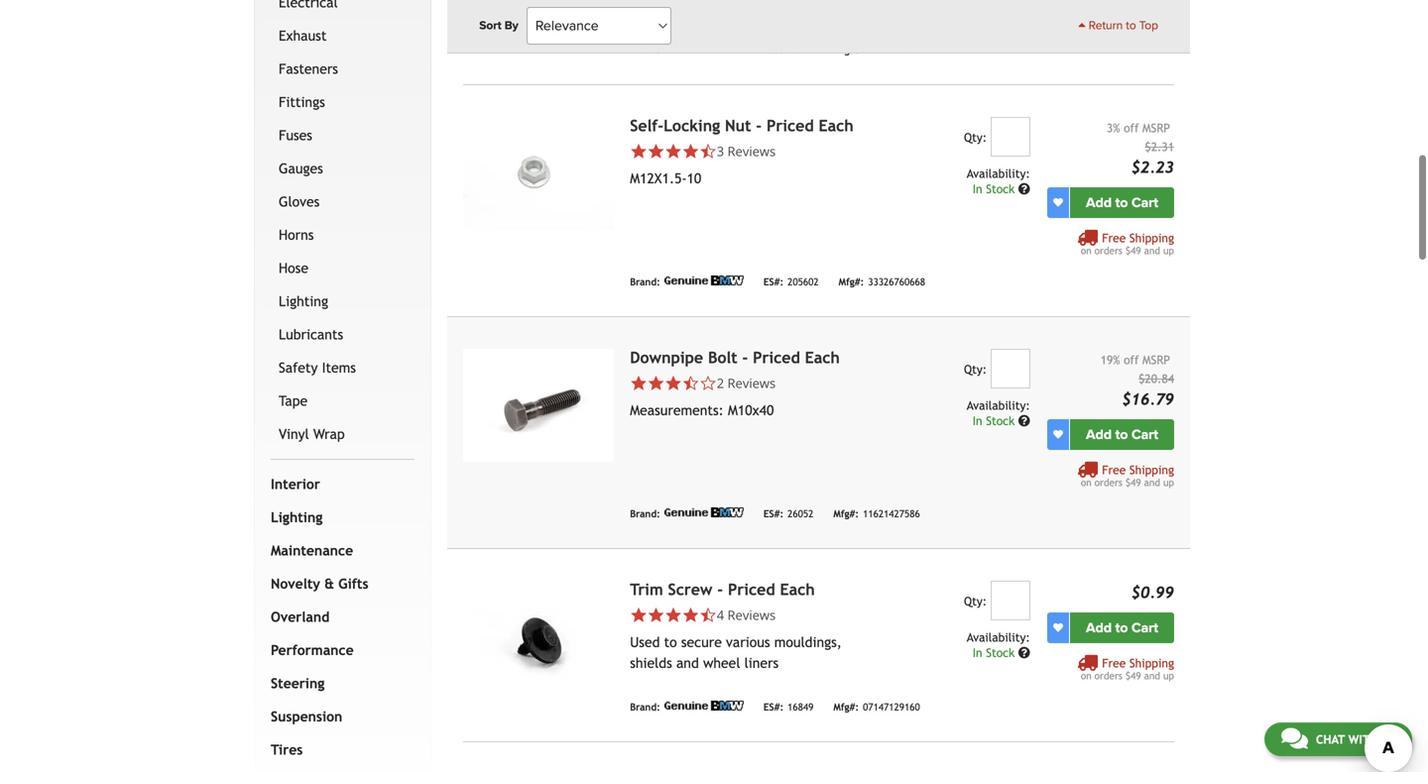 Task type: locate. For each thing, give the bounding box(es) containing it.
star image
[[630, 375, 648, 392], [648, 375, 665, 392], [630, 607, 648, 624], [648, 607, 665, 624], [665, 607, 682, 624], [682, 607, 700, 624]]

self-locking nut - priced each
[[630, 116, 854, 135]]

comments image
[[1282, 727, 1309, 751]]

2 in stock from the top
[[973, 414, 1019, 428]]

2 question circle image from the top
[[1019, 647, 1031, 659]]

1 vertical spatial orders
[[1095, 477, 1123, 488]]

2 vertical spatial free shipping on orders $49 and up
[[1081, 657, 1175, 682]]

and down $0.99
[[1145, 670, 1161, 682]]

0 vertical spatial qty:
[[964, 130, 987, 144]]

and down $16.79
[[1145, 477, 1161, 488]]

3 shipping from the top
[[1130, 657, 1175, 670]]

2 vertical spatial on
[[1081, 670, 1092, 682]]

brand: for trim
[[630, 702, 661, 713]]

2 msrp from the top
[[1143, 353, 1171, 367]]

2 vertical spatial availability:
[[967, 631, 1031, 645]]

half star image up 10
[[700, 143, 717, 160]]

2 half star image from the top
[[700, 607, 717, 624]]

genuine bmw - corporate logo image down wheel
[[665, 701, 744, 711]]

2 vertical spatial in stock
[[973, 646, 1019, 660]]

2 vertical spatial priced
[[728, 581, 776, 599]]

1 off from the top
[[1124, 121, 1139, 135]]

half star image inside 3 reviews link
[[700, 143, 717, 160]]

up down $16.79
[[1164, 477, 1175, 488]]

3 in from the top
[[973, 646, 983, 660]]

1 vertical spatial stock
[[986, 414, 1015, 428]]

4 es#: from the top
[[764, 702, 784, 713]]

sort
[[479, 18, 502, 33]]

0 vertical spatial up
[[1164, 245, 1175, 256]]

1 reviews from the top
[[728, 142, 776, 160]]

cart down $2.23
[[1132, 194, 1159, 211]]

priced for downpipe bolt - priced each
[[753, 349, 800, 367]]

2 vertical spatial shipping
[[1130, 657, 1175, 670]]

3 availability: from the top
[[967, 631, 1031, 645]]

0 vertical spatial question circle image
[[1019, 415, 1031, 427]]

off right 19%
[[1124, 353, 1139, 367]]

1 up from the top
[[1164, 245, 1175, 256]]

performance link
[[267, 634, 411, 668]]

2 2 reviews link from the left
[[717, 374, 776, 392]]

0 vertical spatial -
[[756, 116, 762, 135]]

each
[[819, 116, 854, 135], [805, 349, 840, 367], [780, 581, 815, 599]]

4 genuine bmw - corporate logo image from the top
[[665, 701, 744, 711]]

lighting inside general purpose subcategories element
[[279, 294, 328, 309]]

add to cart down $0.99
[[1086, 620, 1159, 637]]

wrap
[[313, 426, 345, 442]]

1 msrp from the top
[[1143, 121, 1171, 135]]

maintenance link
[[267, 535, 411, 568]]

us
[[1382, 733, 1396, 747]]

0 vertical spatial in stock
[[973, 182, 1019, 196]]

reviews down self-locking nut - priced each link
[[728, 142, 776, 160]]

0 vertical spatial reviews
[[728, 142, 776, 160]]

add to cart button down $16.79
[[1071, 419, 1175, 450]]

2 shipping from the top
[[1130, 463, 1175, 477]]

off for $16.79
[[1124, 353, 1139, 367]]

es#:
[[764, 44, 784, 56], [764, 276, 784, 288], [764, 509, 784, 520], [764, 702, 784, 713]]

2 free shipping on orders $49 and up from the top
[[1081, 463, 1175, 488]]

0 vertical spatial add to cart
[[1086, 194, 1159, 211]]

1 vertical spatial off
[[1124, 353, 1139, 367]]

priced up 3 reviews
[[767, 116, 814, 135]]

in stock for $2.23
[[973, 182, 1019, 196]]

lighting link up the 'lubricants'
[[275, 285, 411, 318]]

qty: for $2.23
[[964, 130, 987, 144]]

performance
[[271, 643, 354, 659]]

free for $16.79
[[1103, 463, 1126, 477]]

0 vertical spatial half star image
[[700, 143, 717, 160]]

stock
[[986, 182, 1015, 196], [986, 414, 1015, 428], [986, 646, 1015, 660]]

priced up 4 reviews
[[728, 581, 776, 599]]

availability: for $16.79
[[967, 399, 1031, 413]]

interior
[[271, 477, 320, 492]]

2 vertical spatial $49
[[1126, 670, 1142, 682]]

cart down $0.99
[[1132, 620, 1159, 637]]

1 vertical spatial add
[[1086, 426, 1112, 443]]

cart for $16.79
[[1132, 426, 1159, 443]]

1 orders from the top
[[1095, 245, 1123, 256]]

2 vertical spatial orders
[[1095, 670, 1123, 682]]

lighting link up maintenance in the bottom of the page
[[267, 501, 411, 535]]

1 availability: from the top
[[967, 166, 1031, 180]]

add to cart button down $2.23
[[1071, 187, 1175, 218]]

0 vertical spatial lighting
[[279, 294, 328, 309]]

1 vertical spatial shipping
[[1130, 463, 1175, 477]]

by
[[505, 18, 519, 33]]

1 vertical spatial free shipping on orders $49 and up
[[1081, 463, 1175, 488]]

1 shipping from the top
[[1130, 231, 1175, 245]]

up
[[1164, 245, 1175, 256], [1164, 477, 1175, 488], [1164, 670, 1175, 682]]

0 vertical spatial add to cart button
[[1071, 187, 1175, 218]]

msrp inside 3% off msrp $2.31 $2.23
[[1143, 121, 1171, 135]]

add to wish list image
[[1054, 198, 1064, 208], [1054, 623, 1064, 633]]

$49
[[1126, 245, 1142, 256], [1126, 477, 1142, 488], [1126, 670, 1142, 682]]

es#: left 76300
[[764, 44, 784, 56]]

1 3 reviews link from the left
[[630, 142, 887, 160]]

2 up from the top
[[1164, 477, 1175, 488]]

add to wish list image for trim screw - priced each
[[1054, 623, 1064, 633]]

19%
[[1101, 353, 1121, 367]]

shipping down $16.79
[[1130, 463, 1175, 477]]

star image down "locking"
[[682, 143, 700, 160]]

1 half star image from the top
[[700, 143, 717, 160]]

3 reviews from the top
[[728, 607, 776, 624]]

1 vertical spatial reviews
[[728, 374, 776, 392]]

msrp for $2.23
[[1143, 121, 1171, 135]]

3 free shipping on orders $49 and up from the top
[[1081, 657, 1175, 682]]

$2.31
[[1145, 140, 1175, 154]]

3
[[717, 142, 724, 160]]

76300
[[788, 44, 814, 56]]

2 genuine bmw - corporate logo image from the top
[[665, 276, 744, 286]]

0 vertical spatial on
[[1081, 245, 1092, 256]]

3 genuine bmw - corporate logo image from the top
[[665, 508, 744, 518]]

add for $2.23
[[1086, 194, 1112, 211]]

free shipping on orders $49 and up
[[1081, 231, 1175, 256], [1081, 463, 1175, 488], [1081, 657, 1175, 682]]

tires
[[271, 742, 303, 758]]

1 vertical spatial add to cart button
[[1071, 419, 1175, 450]]

2 off from the top
[[1124, 353, 1139, 367]]

brand: up downpipe on the left of the page
[[630, 276, 661, 288]]

2 vertical spatial add
[[1086, 620, 1112, 637]]

shipping down $2.23
[[1130, 231, 1175, 245]]

brand: up trim
[[630, 509, 661, 520]]

2 vertical spatial each
[[780, 581, 815, 599]]

to for downpipe bolt - priced each
[[1116, 426, 1129, 443]]

1 vertical spatial $49
[[1126, 477, 1142, 488]]

2 vertical spatial in
[[973, 646, 983, 660]]

priced
[[767, 116, 814, 135], [753, 349, 800, 367], [728, 581, 776, 599]]

es#: left 26052
[[764, 509, 784, 520]]

2 3 reviews link from the left
[[717, 142, 776, 160]]

mfg#:
[[834, 44, 859, 56], [839, 276, 865, 288], [834, 509, 859, 520], [834, 702, 859, 713]]

free
[[1103, 231, 1126, 245], [1103, 463, 1126, 477], [1103, 657, 1126, 670]]

star image
[[630, 143, 648, 160], [648, 143, 665, 160], [665, 143, 682, 160], [682, 143, 700, 160], [665, 375, 682, 392]]

tape
[[279, 393, 308, 409]]

and down $2.23
[[1145, 245, 1161, 256]]

2 vertical spatial cart
[[1132, 620, 1159, 637]]

2 add to cart button from the top
[[1071, 419, 1175, 450]]

$49 down $0.99
[[1126, 670, 1142, 682]]

1 add from the top
[[1086, 194, 1112, 211]]

1 brand: from the top
[[630, 44, 661, 56]]

items
[[322, 360, 356, 376]]

1 vertical spatial question circle image
[[1019, 647, 1031, 659]]

$49 down $16.79
[[1126, 477, 1142, 488]]

lighting up the 'lubricants'
[[279, 294, 328, 309]]

mfg#: left '07147129160'
[[834, 702, 859, 713]]

downpipe
[[630, 349, 704, 367]]

novelty & gifts link
[[267, 568, 411, 601]]

0 vertical spatial stock
[[986, 182, 1015, 196]]

2 vertical spatial qty:
[[964, 595, 987, 608]]

1 vertical spatial qty:
[[964, 362, 987, 376]]

1 vertical spatial half star image
[[700, 607, 717, 624]]

1 add to cart from the top
[[1086, 194, 1159, 211]]

reviews up various at the bottom right
[[728, 607, 776, 624]]

off inside 19% off msrp $20.84 $16.79
[[1124, 353, 1139, 367]]

genuine bmw - corporate logo image up bolt
[[665, 276, 744, 286]]

add
[[1086, 194, 1112, 211], [1086, 426, 1112, 443], [1086, 620, 1112, 637]]

0 vertical spatial add
[[1086, 194, 1112, 211]]

each down 205602
[[805, 349, 840, 367]]

exhaust
[[279, 28, 327, 43]]

question circle image
[[1019, 415, 1031, 427], [1019, 647, 1031, 659]]

reviews
[[728, 142, 776, 160], [728, 374, 776, 392], [728, 607, 776, 624]]

0 vertical spatial msrp
[[1143, 121, 1171, 135]]

1 vertical spatial priced
[[753, 349, 800, 367]]

3 on from the top
[[1081, 670, 1092, 682]]

0 vertical spatial cart
[[1132, 194, 1159, 211]]

free shipping on orders $49 and up down $0.99
[[1081, 657, 1175, 682]]

and for trim screw - priced each
[[1145, 670, 1161, 682]]

2 vertical spatial add to cart button
[[1071, 613, 1175, 644]]

1 vertical spatial free
[[1103, 463, 1126, 477]]

es#: 26052
[[764, 509, 814, 520]]

0 vertical spatial orders
[[1095, 245, 1123, 256]]

overland link
[[267, 601, 411, 634]]

off inside 3% off msrp $2.31 $2.23
[[1124, 121, 1139, 135]]

reviews up m10x40
[[728, 374, 776, 392]]

free for $2.23
[[1103, 231, 1126, 245]]

1 stock from the top
[[986, 182, 1015, 196]]

genuine bmw - corporate logo image up screw
[[665, 508, 744, 518]]

off
[[1124, 121, 1139, 135], [1124, 353, 1139, 367]]

- right bolt
[[743, 349, 748, 367]]

vinyl
[[279, 426, 309, 442]]

1 vertical spatial on
[[1081, 477, 1092, 488]]

0 vertical spatial availability:
[[967, 166, 1031, 180]]

qty:
[[964, 130, 987, 144], [964, 362, 987, 376], [964, 595, 987, 608]]

2 vertical spatial add to cart
[[1086, 620, 1159, 637]]

shipping down $0.99
[[1130, 657, 1175, 670]]

1 vertical spatial add to cart
[[1086, 426, 1159, 443]]

cart
[[1132, 194, 1159, 211], [1132, 426, 1159, 443], [1132, 620, 1159, 637]]

mfg#: for trim screw - priced each
[[834, 702, 859, 713]]

es#: left 205602
[[764, 276, 784, 288]]

up for $16.79
[[1164, 477, 1175, 488]]

1 vertical spatial each
[[805, 349, 840, 367]]

and
[[1145, 245, 1161, 256], [1145, 477, 1161, 488], [677, 656, 699, 671], [1145, 670, 1161, 682]]

$49 for $16.79
[[1126, 477, 1142, 488]]

2 vertical spatial up
[[1164, 670, 1175, 682]]

free shipping on orders $49 and up down $2.23
[[1081, 231, 1175, 256]]

0 vertical spatial $49
[[1126, 245, 1142, 256]]

mfg#: left 11621427586
[[834, 509, 859, 520]]

locking
[[664, 116, 721, 135]]

lighting down interior
[[271, 510, 323, 526]]

1 vertical spatial in
[[973, 414, 983, 428]]

3 $49 from the top
[[1126, 670, 1142, 682]]

on for $16.79
[[1081, 477, 1092, 488]]

1 vertical spatial add to wish list image
[[1054, 623, 1064, 633]]

4 reviews link
[[630, 607, 887, 624], [717, 607, 776, 624]]

2 stock from the top
[[986, 414, 1015, 428]]

-
[[756, 116, 762, 135], [743, 349, 748, 367], [718, 581, 723, 599]]

hose
[[279, 260, 309, 276]]

1 vertical spatial msrp
[[1143, 353, 1171, 367]]

es#: 205602
[[764, 276, 819, 288]]

2 vertical spatial -
[[718, 581, 723, 599]]

1 free shipping on orders $49 and up from the top
[[1081, 231, 1175, 256]]

half star image up secure
[[700, 607, 717, 624]]

half star image for locking
[[700, 143, 717, 160]]

trim screw - priced each
[[630, 581, 815, 599]]

downpipe bolt - priced each link
[[630, 349, 840, 367]]

1 add to cart button from the top
[[1071, 187, 1175, 218]]

priced up "2 reviews"
[[753, 349, 800, 367]]

2 in from the top
[[973, 414, 983, 428]]

genuine bmw - corporate logo image for screw
[[665, 701, 744, 711]]

mfg#: left 51127070202
[[834, 44, 859, 56]]

vinyl wrap
[[279, 426, 345, 442]]

msrp up $20.84 on the right top of page
[[1143, 353, 1171, 367]]

top
[[1140, 18, 1159, 33]]

0 vertical spatial shipping
[[1130, 231, 1175, 245]]

es#: for screw
[[764, 702, 784, 713]]

2 brand: from the top
[[630, 276, 661, 288]]

2 reviews from the top
[[728, 374, 776, 392]]

caret up image
[[1079, 19, 1086, 31]]

free shipping on orders $49 and up for $16.79
[[1081, 463, 1175, 488]]

2
[[717, 374, 724, 392]]

1 es#: from the top
[[764, 44, 784, 56]]

cart down $16.79
[[1132, 426, 1159, 443]]

1 cart from the top
[[1132, 194, 1159, 211]]

brand: down shields
[[630, 702, 661, 713]]

2 cart from the top
[[1132, 426, 1159, 443]]

2 vertical spatial reviews
[[728, 607, 776, 624]]

1 free from the top
[[1103, 231, 1126, 245]]

$49 down $2.23
[[1126, 245, 1142, 256]]

1 on from the top
[[1081, 245, 1092, 256]]

2 add to cart from the top
[[1086, 426, 1159, 443]]

add to cart down $16.79
[[1086, 426, 1159, 443]]

in for $16.79
[[973, 414, 983, 428]]

with
[[1349, 733, 1378, 747]]

mfg#: left 33326760668 on the top right
[[839, 276, 865, 288]]

1 in stock from the top
[[973, 182, 1019, 196]]

gloves
[[279, 194, 320, 210]]

genuine bmw - corporate logo image up "locking"
[[665, 43, 744, 53]]

es#: for locking
[[764, 276, 784, 288]]

suspension link
[[267, 701, 411, 734]]

question circle image for downpipe bolt - priced each
[[1019, 415, 1031, 427]]

add to cart down $2.23
[[1086, 194, 1159, 211]]

2 $49 from the top
[[1126, 477, 1142, 488]]

1 qty: from the top
[[964, 130, 987, 144]]

sort by
[[479, 18, 519, 33]]

add to cart button for $2.23
[[1071, 187, 1175, 218]]

2 availability: from the top
[[967, 399, 1031, 413]]

shipping
[[1130, 231, 1175, 245], [1130, 463, 1175, 477], [1130, 657, 1175, 670]]

0 vertical spatial in
[[973, 182, 983, 196]]

wheel
[[703, 656, 741, 671]]

orders for $2.23
[[1095, 245, 1123, 256]]

es#: for bolt
[[764, 509, 784, 520]]

1 in from the top
[[973, 182, 983, 196]]

1 question circle image from the top
[[1019, 415, 1031, 427]]

$0.99
[[1132, 584, 1175, 602]]

each up mouldings,
[[780, 581, 815, 599]]

1 vertical spatial up
[[1164, 477, 1175, 488]]

3 brand: from the top
[[630, 509, 661, 520]]

msrp inside 19% off msrp $20.84 $16.79
[[1143, 353, 1171, 367]]

msrp up $2.31
[[1143, 121, 1171, 135]]

0 vertical spatial each
[[819, 116, 854, 135]]

0 vertical spatial lighting link
[[275, 285, 411, 318]]

up for $2.23
[[1164, 245, 1175, 256]]

- right nut
[[756, 116, 762, 135]]

2 es#: from the top
[[764, 276, 784, 288]]

free shipping on orders $49 and up down $16.79
[[1081, 463, 1175, 488]]

add to cart button down $0.99
[[1071, 613, 1175, 644]]

4 brand: from the top
[[630, 702, 661, 713]]

return to top
[[1086, 18, 1159, 33]]

add to cart for $16.79
[[1086, 426, 1159, 443]]

each down mfg#: 51127070202
[[819, 116, 854, 135]]

3 add from the top
[[1086, 620, 1112, 637]]

0 vertical spatial free
[[1103, 231, 1126, 245]]

es#26052 - 11621427586 - downpipe bolt - priced each - measurements: m10x40 - genuine bmw - bmw image
[[464, 349, 614, 462]]

2 add to wish list image from the top
[[1054, 623, 1064, 633]]

1 horizontal spatial -
[[743, 349, 748, 367]]

2 orders from the top
[[1095, 477, 1123, 488]]

1 $49 from the top
[[1126, 245, 1142, 256]]

brand: up self-
[[630, 44, 661, 56]]

half star image
[[700, 143, 717, 160], [700, 607, 717, 624]]

0 vertical spatial add to wish list image
[[1054, 198, 1064, 208]]

self-locking nut - priced each link
[[630, 116, 854, 135]]

in
[[973, 182, 983, 196], [973, 414, 983, 428], [973, 646, 983, 660]]

1 vertical spatial cart
[[1132, 426, 1159, 443]]

1 vertical spatial in stock
[[973, 414, 1019, 428]]

2 on from the top
[[1081, 477, 1092, 488]]

lighting link
[[275, 285, 411, 318], [267, 501, 411, 535]]

2 vertical spatial stock
[[986, 646, 1015, 660]]

off right 3%
[[1124, 121, 1139, 135]]

3 es#: from the top
[[764, 509, 784, 520]]

mfg#: 51127070202
[[834, 44, 921, 56]]

safety
[[279, 360, 318, 376]]

2 add from the top
[[1086, 426, 1112, 443]]

and down secure
[[677, 656, 699, 671]]

1 vertical spatial availability:
[[967, 399, 1031, 413]]

self-
[[630, 116, 664, 135]]

bolt
[[708, 349, 738, 367]]

measurements: m10x40
[[630, 403, 774, 418]]

up down $0.99
[[1164, 670, 1175, 682]]

es#: 16849
[[764, 702, 814, 713]]

half star image
[[682, 375, 700, 392]]

es#: left 16849
[[764, 702, 784, 713]]

2 free from the top
[[1103, 463, 1126, 477]]

star image down downpipe on the left of the page
[[665, 375, 682, 392]]

None number field
[[991, 117, 1031, 157], [991, 349, 1031, 389], [991, 581, 1031, 621], [991, 117, 1031, 157], [991, 349, 1031, 389], [991, 581, 1031, 621]]

1 2 reviews link from the left
[[630, 374, 887, 392]]

up down $2.23
[[1164, 245, 1175, 256]]

2 reviews link
[[630, 374, 887, 392], [717, 374, 776, 392]]

3 in stock from the top
[[973, 646, 1019, 660]]

3 cart from the top
[[1132, 620, 1159, 637]]

empty star image
[[700, 375, 717, 392]]

reviews for screw
[[728, 607, 776, 624]]

1 vertical spatial -
[[743, 349, 748, 367]]

- up 4
[[718, 581, 723, 599]]

0 horizontal spatial -
[[718, 581, 723, 599]]

0 vertical spatial free shipping on orders $49 and up
[[1081, 231, 1175, 256]]

0 vertical spatial off
[[1124, 121, 1139, 135]]

2 qty: from the top
[[964, 362, 987, 376]]

1 add to wish list image from the top
[[1054, 198, 1064, 208]]

genuine bmw - corporate logo image
[[665, 43, 744, 53], [665, 276, 744, 286], [665, 508, 744, 518], [665, 701, 744, 711]]

3 up from the top
[[1164, 670, 1175, 682]]

2 vertical spatial free
[[1103, 657, 1126, 670]]



Task type: describe. For each thing, give the bounding box(es) containing it.
availability: for $2.23
[[967, 166, 1031, 180]]

and for downpipe bolt - priced each
[[1145, 477, 1161, 488]]

gloves link
[[275, 185, 411, 219]]

chat with us link
[[1265, 723, 1413, 757]]

mfg#: for downpipe bolt - priced each
[[834, 509, 859, 520]]

reviews for bolt
[[728, 374, 776, 392]]

various
[[726, 635, 770, 651]]

brand: for self-
[[630, 276, 661, 288]]

1 vertical spatial lighting
[[271, 510, 323, 526]]

safety items link
[[275, 352, 411, 385]]

used to secure various mouldings, shields and wheel liners
[[630, 635, 842, 671]]

safety items
[[279, 360, 356, 376]]

and for self-locking nut - priced each
[[1145, 245, 1161, 256]]

mfg#: 33326760668
[[839, 276, 926, 288]]

qty: for $16.79
[[964, 362, 987, 376]]

add to cart button for $16.79
[[1071, 419, 1175, 450]]

exhaust link
[[275, 19, 411, 52]]

3 qty: from the top
[[964, 595, 987, 608]]

16849
[[788, 702, 814, 713]]

cart for $2.23
[[1132, 194, 1159, 211]]

in stock for $16.79
[[973, 414, 1019, 428]]

$16.79
[[1122, 390, 1175, 409]]

$2.23
[[1132, 158, 1175, 176]]

mfg#: for self-locking nut - priced each
[[839, 276, 865, 288]]

fuses
[[279, 127, 313, 143]]

orders for $16.79
[[1095, 477, 1123, 488]]

$20.84
[[1139, 372, 1175, 386]]

half star image for screw
[[700, 607, 717, 624]]

star image up m12x1.5-10
[[665, 143, 682, 160]]

vinyl wrap link
[[275, 418, 411, 451]]

51127070202
[[863, 44, 921, 56]]

secure
[[682, 635, 722, 651]]

to inside return to top link
[[1126, 18, 1137, 33]]

return to top link
[[1079, 17, 1159, 35]]

on for $2.23
[[1081, 245, 1092, 256]]

add to wish list image
[[1054, 430, 1064, 440]]

1 4 reviews link from the left
[[630, 607, 887, 624]]

to for trim screw - priced each
[[1116, 620, 1129, 637]]

tape link
[[275, 385, 411, 418]]

chat with us
[[1317, 733, 1396, 747]]

m10x40
[[728, 403, 774, 418]]

lighting link inside general purpose subcategories element
[[275, 285, 411, 318]]

brand: for downpipe
[[630, 509, 661, 520]]

off for $2.23
[[1124, 121, 1139, 135]]

in for $2.23
[[973, 182, 983, 196]]

steering link
[[267, 668, 411, 701]]

trim screw - priced each link
[[630, 581, 815, 599]]

10
[[687, 170, 702, 186]]

star image down self-
[[630, 143, 648, 160]]

gauges
[[279, 161, 323, 176]]

3%
[[1107, 121, 1121, 135]]

interior link
[[267, 468, 411, 501]]

shields
[[630, 656, 672, 671]]

screw
[[668, 581, 713, 599]]

each for trim screw - priced each
[[780, 581, 815, 599]]

maintenance
[[271, 543, 353, 559]]

&
[[325, 576, 334, 592]]

205602
[[788, 276, 819, 288]]

- for screw
[[718, 581, 723, 599]]

m12x1.5-10
[[630, 170, 702, 186]]

question circle image
[[1019, 183, 1031, 195]]

star image up m12x1.5-
[[648, 143, 665, 160]]

steering
[[271, 676, 325, 692]]

mfg#: 11621427586
[[834, 509, 921, 520]]

horns
[[279, 227, 314, 243]]

to inside used to secure various mouldings, shields and wheel liners
[[664, 635, 677, 651]]

fasteners link
[[275, 52, 411, 86]]

es#16849 - 07147129160 - trim screw - priced each - used to secure various mouldings, shields and wheel liners - genuine bmw - bmw mini image
[[464, 581, 614, 694]]

suspension
[[271, 709, 343, 725]]

0 vertical spatial priced
[[767, 116, 814, 135]]

fasteners
[[279, 61, 338, 77]]

lubricants
[[279, 327, 343, 343]]

fittings
[[279, 94, 325, 110]]

shipping for $2.23
[[1130, 231, 1175, 245]]

3 free from the top
[[1103, 657, 1126, 670]]

mfg#: 07147129160
[[834, 702, 921, 713]]

genuine bmw - corporate logo image for locking
[[665, 276, 744, 286]]

add to wish list image for self-locking nut - priced each
[[1054, 198, 1064, 208]]

m12x1.5-
[[630, 170, 687, 186]]

and inside used to secure various mouldings, shields and wheel liners
[[677, 656, 699, 671]]

es#205602 - 33326760668 - self-locking nut - priced each - m12x1.5-10 - genuine bmw - bmw mini image
[[464, 117, 614, 230]]

2 reviews
[[717, 374, 776, 392]]

each for downpipe bolt - priced each
[[805, 349, 840, 367]]

liners
[[745, 656, 779, 671]]

priced for trim screw - priced each
[[728, 581, 776, 599]]

$49 for $2.23
[[1126, 245, 1142, 256]]

4
[[717, 607, 724, 624]]

used
[[630, 635, 660, 651]]

novelty
[[271, 576, 320, 592]]

msrp for $16.79
[[1143, 353, 1171, 367]]

chat
[[1317, 733, 1346, 747]]

free shipping on orders $49 and up for $2.23
[[1081, 231, 1175, 256]]

4 reviews
[[717, 607, 776, 624]]

stock for $16.79
[[986, 414, 1015, 428]]

2 horizontal spatial -
[[756, 116, 762, 135]]

overland
[[271, 610, 330, 625]]

return
[[1089, 18, 1123, 33]]

11621427586
[[863, 509, 921, 520]]

fittings link
[[275, 86, 411, 119]]

- for bolt
[[743, 349, 748, 367]]

mouldings,
[[775, 635, 842, 651]]

1 vertical spatial lighting link
[[267, 501, 411, 535]]

downpipe bolt - priced each
[[630, 349, 840, 367]]

horns link
[[275, 219, 411, 252]]

fuses link
[[275, 119, 411, 152]]

3 reviews
[[717, 142, 776, 160]]

3 add to cart from the top
[[1086, 620, 1159, 637]]

1 genuine bmw - corporate logo image from the top
[[665, 43, 744, 53]]

question circle image for trim screw - priced each
[[1019, 647, 1031, 659]]

genuine bmw - corporate logo image for bolt
[[665, 508, 744, 518]]

add to cart for $2.23
[[1086, 194, 1159, 211]]

gifts
[[339, 576, 369, 592]]

nut
[[725, 116, 752, 135]]

measurements:
[[630, 403, 724, 418]]

07147129160
[[863, 702, 921, 713]]

shipping for $16.79
[[1130, 463, 1175, 477]]

to for self-locking nut - priced each
[[1116, 194, 1129, 211]]

reviews for locking
[[728, 142, 776, 160]]

add for $16.79
[[1086, 426, 1112, 443]]

es#: 76300
[[764, 44, 814, 56]]

3 add to cart button from the top
[[1071, 613, 1175, 644]]

3 orders from the top
[[1095, 670, 1123, 682]]

tires link
[[267, 734, 411, 767]]

2 4 reviews link from the left
[[717, 607, 776, 624]]

stock for $2.23
[[986, 182, 1015, 196]]

gauges link
[[275, 152, 411, 185]]

3% off msrp $2.31 $2.23
[[1107, 121, 1175, 176]]

general purpose subcategories element
[[271, 0, 415, 460]]

trim
[[630, 581, 663, 599]]

3 stock from the top
[[986, 646, 1015, 660]]

hose link
[[275, 252, 411, 285]]

33326760668
[[868, 276, 926, 288]]

26052
[[788, 509, 814, 520]]



Task type: vqa. For each thing, say whether or not it's contained in the screenshot.
the core at the top of the page
no



